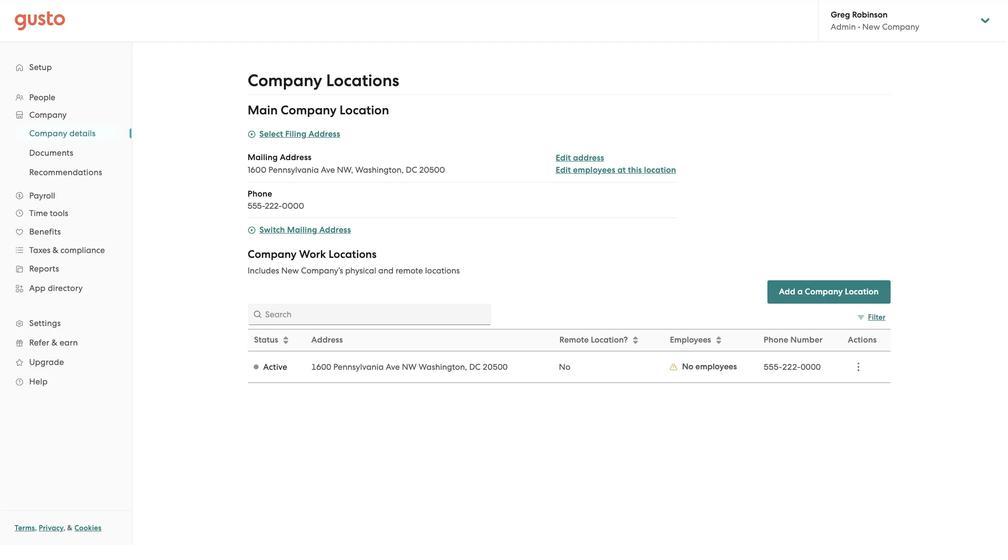 Task type: describe. For each thing, give the bounding box(es) containing it.
phone element
[[248, 189, 677, 218]]

mailing inside the mailing address 1600 pennsylvania ave nw, washington, dc 20500
[[248, 153, 278, 163]]

Search field
[[248, 304, 491, 325]]

select filing address button
[[248, 129, 340, 140]]

work
[[299, 248, 326, 261]]

refer & earn
[[29, 338, 78, 348]]

add a company location
[[780, 287, 879, 297]]

documents link
[[18, 144, 122, 162]]

•
[[858, 22, 861, 32]]

directory
[[48, 284, 83, 293]]

222- inside phone 555-222-0000
[[265, 201, 282, 211]]

compliance
[[60, 246, 105, 255]]

number
[[791, 335, 823, 345]]

mailing inside button
[[287, 225, 317, 235]]

company details link
[[18, 125, 122, 142]]

terms link
[[15, 524, 35, 533]]

1 vertical spatial 555-
[[764, 363, 783, 372]]

20500 inside the mailing address 1600 pennsylvania ave nw, washington, dc 20500
[[419, 165, 445, 175]]

taxes & compliance
[[29, 246, 105, 255]]

phone 555-222-0000
[[248, 189, 304, 211]]

status
[[254, 335, 278, 345]]

address inside the mailing address 1600 pennsylvania ave nw, washington, dc 20500
[[280, 153, 312, 163]]

nw
[[402, 363, 417, 372]]

employees inside edit address edit employees at this location
[[573, 165, 616, 175]]

settings
[[29, 319, 61, 328]]

phone number
[[764, 335, 823, 345]]

1 horizontal spatial dc
[[469, 363, 481, 372]]

1 horizontal spatial washington,
[[419, 363, 467, 372]]

phone for 555-
[[248, 189, 272, 199]]

2 vertical spatial &
[[67, 524, 73, 533]]

company work locations includes new company 's physical and remote locations
[[248, 248, 460, 276]]

documents
[[29, 148, 73, 158]]

time
[[29, 209, 48, 218]]

select filing address
[[259, 129, 340, 139]]

app
[[29, 284, 46, 293]]

upgrade
[[29, 358, 64, 367]]

actions
[[848, 335, 877, 345]]

main
[[248, 103, 278, 118]]

includes
[[248, 266, 279, 276]]

terms , privacy , & cookies
[[15, 524, 102, 533]]

switch mailing address button
[[248, 225, 351, 236]]

robinson
[[853, 10, 888, 20]]

benefits
[[29, 227, 61, 237]]

phone for number
[[764, 335, 789, 345]]

nw,
[[337, 165, 353, 175]]

remote
[[560, 335, 589, 345]]

location inside 'group'
[[340, 103, 389, 118]]

tools
[[50, 209, 68, 218]]

company up main
[[248, 71, 322, 91]]

terms
[[15, 524, 35, 533]]

location inside button
[[845, 287, 879, 297]]

payroll
[[29, 191, 55, 201]]

taxes & compliance button
[[10, 242, 122, 259]]

privacy link
[[39, 524, 63, 533]]

no employees
[[683, 362, 737, 372]]

555- inside phone 555-222-0000
[[248, 201, 265, 211]]

ave inside the mailing address 1600 pennsylvania ave nw, washington, dc 20500
[[321, 165, 335, 175]]

1 vertical spatial employees
[[696, 362, 737, 372]]

payroll button
[[10, 187, 122, 205]]

setup link
[[10, 58, 122, 76]]

reports link
[[10, 260, 122, 278]]

's
[[339, 266, 343, 276]]

address
[[573, 153, 605, 163]]

remote
[[396, 266, 423, 276]]

list containing people
[[0, 89, 132, 392]]

company up includes
[[248, 248, 297, 261]]

1 horizontal spatial 222-
[[783, 363, 801, 372]]

new for robinson
[[863, 22, 881, 32]]

benefits link
[[10, 223, 122, 241]]

2 edit from the top
[[556, 165, 571, 175]]

at
[[618, 165, 626, 175]]

taxes
[[29, 246, 50, 255]]

physical
[[345, 266, 376, 276]]

switch mailing address
[[259, 225, 351, 235]]

refer & earn link
[[10, 334, 122, 352]]

company inside 'group'
[[281, 103, 337, 118]]

cookies
[[74, 524, 102, 533]]

edit address button
[[556, 153, 605, 164]]

status button
[[248, 330, 305, 351]]

& for earn
[[52, 338, 58, 348]]

2 , from the left
[[63, 524, 65, 533]]

1600 inside the mailing address 1600 pennsylvania ave nw, washington, dc 20500
[[248, 165, 267, 175]]

earn
[[60, 338, 78, 348]]

1 , from the left
[[35, 524, 37, 533]]

company inside dropdown button
[[29, 110, 67, 120]]

1 vertical spatial ave
[[386, 363, 400, 372]]

washington, inside the mailing address 1600 pennsylvania ave nw, washington, dc 20500
[[355, 165, 404, 175]]

dc inside the mailing address 1600 pennsylvania ave nw, washington, dc 20500
[[406, 165, 417, 175]]

employees button
[[665, 330, 758, 351]]

time tools button
[[10, 205, 122, 222]]

filter
[[869, 313, 886, 322]]



Task type: locate. For each thing, give the bounding box(es) containing it.
0000
[[282, 201, 304, 211], [801, 363, 821, 372]]

employees
[[573, 165, 616, 175], [696, 362, 737, 372]]

555- up switch
[[248, 201, 265, 211]]

0 horizontal spatial ave
[[321, 165, 335, 175]]

company details
[[29, 129, 96, 138]]

mailing down select
[[248, 153, 278, 163]]

this
[[628, 165, 642, 175]]

1 horizontal spatial 20500
[[483, 363, 508, 372]]

1 vertical spatial 222-
[[783, 363, 801, 372]]

no down remote
[[559, 363, 571, 372]]

1 horizontal spatial new
[[863, 22, 881, 32]]

new inside greg robinson admin • new company
[[863, 22, 881, 32]]

company
[[883, 22, 920, 32], [248, 71, 322, 91], [281, 103, 337, 118], [29, 110, 67, 120], [29, 129, 67, 138], [248, 248, 297, 261], [301, 266, 339, 276], [805, 287, 843, 297]]

app directory
[[29, 284, 83, 293]]

, left the cookies
[[63, 524, 65, 533]]

1 horizontal spatial pennsylvania
[[334, 363, 384, 372]]

main company location
[[248, 103, 389, 118]]

1 vertical spatial 0000
[[801, 363, 821, 372]]

location?
[[591, 335, 628, 345]]

setup
[[29, 62, 52, 72]]

upgrade link
[[10, 354, 122, 371]]

washington, right nw
[[419, 363, 467, 372]]

1 horizontal spatial ,
[[63, 524, 65, 533]]

0 vertical spatial 1600
[[248, 165, 267, 175]]

mailing address element
[[248, 152, 677, 183]]

,
[[35, 524, 37, 533], [63, 524, 65, 533]]

& left earn
[[52, 338, 58, 348]]

0 horizontal spatial washington,
[[355, 165, 404, 175]]

filter button
[[853, 310, 891, 325]]

1 vertical spatial phone
[[764, 335, 789, 345]]

no down employees in the bottom of the page
[[683, 362, 694, 372]]

1 horizontal spatial 555-
[[764, 363, 783, 372]]

& for compliance
[[53, 246, 58, 255]]

555- down phone number
[[764, 363, 783, 372]]

locations inside company work locations includes new company 's physical and remote locations
[[329, 248, 377, 261]]

0 horizontal spatial location
[[340, 103, 389, 118]]

refer
[[29, 338, 49, 348]]

1600
[[248, 165, 267, 175], [312, 363, 332, 372]]

0 horizontal spatial dc
[[406, 165, 417, 175]]

app directory link
[[10, 280, 122, 297]]

1 horizontal spatial employees
[[696, 362, 737, 372]]

1 vertical spatial locations
[[329, 248, 377, 261]]

company button
[[10, 106, 122, 124]]

0 horizontal spatial no
[[559, 363, 571, 372]]

cookies button
[[74, 523, 102, 535]]

1 vertical spatial 20500
[[483, 363, 508, 372]]

employees down the employees button
[[696, 362, 737, 372]]

0 vertical spatial phone
[[248, 189, 272, 199]]

add a company location button
[[768, 281, 891, 304]]

recommendations link
[[18, 164, 122, 181]]

&
[[53, 246, 58, 255], [52, 338, 58, 348], [67, 524, 73, 533]]

0 vertical spatial dc
[[406, 165, 417, 175]]

1600 right active
[[312, 363, 332, 372]]

remote location? button
[[554, 330, 664, 351]]

main company location with option to select different filing and mailing addresses group
[[248, 103, 677, 236]]

1 vertical spatial location
[[845, 287, 879, 297]]

company inside greg robinson admin • new company
[[883, 22, 920, 32]]

locations
[[425, 266, 460, 276]]

new for work
[[281, 266, 299, 276]]

0 vertical spatial mailing
[[248, 153, 278, 163]]

0 horizontal spatial mailing
[[248, 153, 278, 163]]

active
[[263, 363, 288, 372]]

pennsylvania inside the mailing address 1600 pennsylvania ave nw, washington, dc 20500
[[269, 165, 319, 175]]

& inside dropdown button
[[53, 246, 58, 255]]

1 vertical spatial pennsylvania
[[334, 363, 384, 372]]

settings link
[[10, 315, 122, 332]]

0 vertical spatial 0000
[[282, 201, 304, 211]]

no for no
[[559, 363, 571, 372]]

privacy
[[39, 524, 63, 533]]

1 vertical spatial &
[[52, 338, 58, 348]]

admin
[[831, 22, 856, 32]]

time tools
[[29, 209, 68, 218]]

mailing address 1600 pennsylvania ave nw, washington, dc 20500
[[248, 153, 445, 175]]

1 horizontal spatial location
[[845, 287, 879, 297]]

0 horizontal spatial 20500
[[419, 165, 445, 175]]

ave left nw
[[386, 363, 400, 372]]

1 horizontal spatial mailing
[[287, 225, 317, 235]]

no
[[683, 362, 694, 372], [559, 363, 571, 372]]

555-
[[248, 201, 265, 211], [764, 363, 783, 372]]

0 vertical spatial &
[[53, 246, 58, 255]]

locations
[[326, 71, 399, 91], [329, 248, 377, 261]]

list
[[0, 89, 132, 392], [0, 124, 132, 182], [248, 152, 677, 218]]

washington,
[[355, 165, 404, 175], [419, 363, 467, 372]]

0 vertical spatial pennsylvania
[[269, 165, 319, 175]]

ave
[[321, 165, 335, 175], [386, 363, 400, 372]]

0 horizontal spatial employees
[[573, 165, 616, 175]]

edit address edit employees at this location
[[556, 153, 677, 175]]

no for no employees
[[683, 362, 694, 372]]

gusto navigation element
[[0, 42, 132, 407]]

1 vertical spatial edit
[[556, 165, 571, 175]]

switch
[[259, 225, 285, 235]]

1 horizontal spatial phone
[[764, 335, 789, 345]]

0 vertical spatial edit
[[556, 153, 571, 163]]

1 horizontal spatial 1600
[[312, 363, 332, 372]]

0 vertical spatial new
[[863, 22, 881, 32]]

employees
[[670, 335, 712, 345]]

0000 down number
[[801, 363, 821, 372]]

dc
[[406, 165, 417, 175], [469, 363, 481, 372]]

company down robinson
[[883, 22, 920, 32]]

company up documents
[[29, 129, 67, 138]]

1600 up phone 555-222-0000
[[248, 165, 267, 175]]

edit employees at this location link
[[556, 165, 677, 175]]

0000 up switch mailing address button
[[282, 201, 304, 211]]

phone left number
[[764, 335, 789, 345]]

1 horizontal spatial 0000
[[801, 363, 821, 372]]

mailing up work
[[287, 225, 317, 235]]

0 vertical spatial location
[[340, 103, 389, 118]]

1 vertical spatial 1600
[[312, 363, 332, 372]]

555-222-0000
[[764, 363, 821, 372]]

0 horizontal spatial 555-
[[248, 201, 265, 211]]

help
[[29, 377, 48, 387]]

help link
[[10, 373, 122, 391]]

222- down phone number
[[783, 363, 801, 372]]

people button
[[10, 89, 122, 106]]

20500
[[419, 165, 445, 175], [483, 363, 508, 372]]

list containing mailing address
[[248, 152, 677, 218]]

0 vertical spatial 555-
[[248, 201, 265, 211]]

222-
[[265, 201, 282, 211], [783, 363, 801, 372]]

edit left address
[[556, 153, 571, 163]]

greg robinson admin • new company
[[831, 10, 920, 32]]

filing
[[285, 129, 307, 139]]

new down robinson
[[863, 22, 881, 32]]

0 horizontal spatial pennsylvania
[[269, 165, 319, 175]]

new right includes
[[281, 266, 299, 276]]

reports
[[29, 264, 59, 274]]

222- up switch
[[265, 201, 282, 211]]

remote location?
[[560, 335, 628, 345]]

0000 inside phone 555-222-0000
[[282, 201, 304, 211]]

0 vertical spatial employees
[[573, 165, 616, 175]]

, left privacy
[[35, 524, 37, 533]]

1600 pennsylvania ave nw  washington, dc 20500
[[312, 363, 508, 372]]

location
[[644, 165, 677, 175]]

a
[[798, 287, 803, 297]]

list containing company details
[[0, 124, 132, 182]]

ave left nw, on the left of page
[[321, 165, 335, 175]]

new
[[863, 22, 881, 32], [281, 266, 299, 276]]

& right taxes
[[53, 246, 58, 255]]

0 horizontal spatial new
[[281, 266, 299, 276]]

people
[[29, 93, 55, 102]]

location
[[340, 103, 389, 118], [845, 287, 879, 297]]

mailing
[[248, 153, 278, 163], [287, 225, 317, 235]]

0 vertical spatial 222-
[[265, 201, 282, 211]]

company right a
[[805, 287, 843, 297]]

phone inside phone 555-222-0000
[[248, 189, 272, 199]]

company locations
[[248, 71, 399, 91]]

0 horizontal spatial 1600
[[248, 165, 267, 175]]

phone
[[248, 189, 272, 199], [764, 335, 789, 345]]

company down work
[[301, 266, 339, 276]]

company up select filing address
[[281, 103, 337, 118]]

edit
[[556, 153, 571, 163], [556, 165, 571, 175]]

& left the cookies button
[[67, 524, 73, 533]]

1 vertical spatial washington,
[[419, 363, 467, 372]]

company inside button
[[805, 287, 843, 297]]

add
[[780, 287, 796, 297]]

select
[[259, 129, 283, 139]]

details
[[69, 129, 96, 138]]

0 horizontal spatial phone
[[248, 189, 272, 199]]

phone up switch
[[248, 189, 272, 199]]

recommendations
[[29, 168, 102, 177]]

0 vertical spatial ave
[[321, 165, 335, 175]]

0 vertical spatial washington,
[[355, 165, 404, 175]]

employees down address
[[573, 165, 616, 175]]

greg
[[831, 10, 851, 20]]

1 vertical spatial mailing
[[287, 225, 317, 235]]

1 horizontal spatial no
[[683, 362, 694, 372]]

0 horizontal spatial 222-
[[265, 201, 282, 211]]

washington, right nw, on the left of page
[[355, 165, 404, 175]]

new inside company work locations includes new company 's physical and remote locations
[[281, 266, 299, 276]]

1 vertical spatial dc
[[469, 363, 481, 372]]

0 vertical spatial 20500
[[419, 165, 445, 175]]

0 horizontal spatial 0000
[[282, 201, 304, 211]]

home image
[[15, 11, 65, 30]]

company down people
[[29, 110, 67, 120]]

and
[[379, 266, 394, 276]]

0 vertical spatial locations
[[326, 71, 399, 91]]

edit down the edit address button
[[556, 165, 571, 175]]

0 horizontal spatial ,
[[35, 524, 37, 533]]

1 horizontal spatial ave
[[386, 363, 400, 372]]

1 vertical spatial new
[[281, 266, 299, 276]]

1 edit from the top
[[556, 153, 571, 163]]



Task type: vqa. For each thing, say whether or not it's contained in the screenshot.
Company Locations
yes



